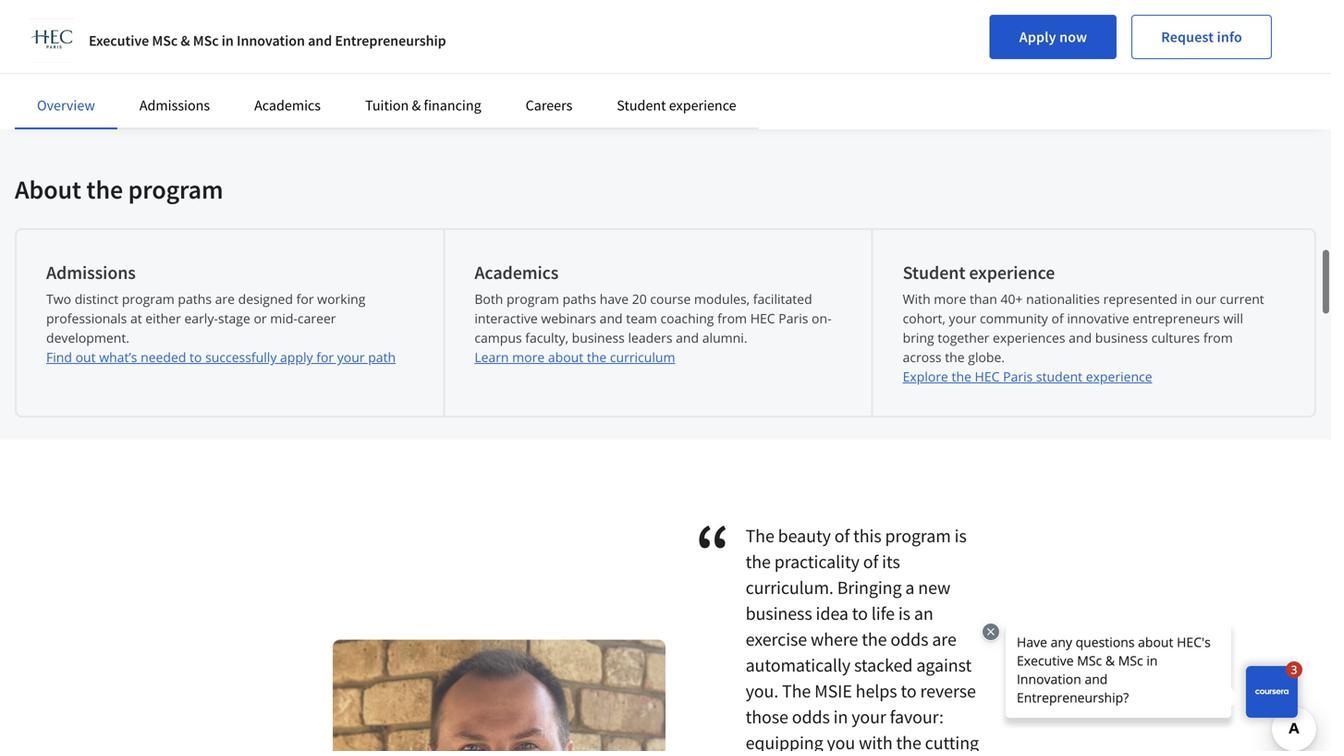 Task type: vqa. For each thing, say whether or not it's contained in the screenshot.


Task type: locate. For each thing, give the bounding box(es) containing it.
your
[[949, 310, 977, 328], [337, 349, 365, 366], [852, 706, 887, 730]]

admissions
[[140, 96, 210, 115], [46, 261, 136, 285]]

student experience list item
[[874, 231, 1302, 416]]

the up curriculum.
[[746, 551, 771, 574]]

1 horizontal spatial &
[[412, 96, 421, 115]]

hec
[[751, 310, 776, 328], [975, 368, 1000, 386]]

1 horizontal spatial is
[[955, 525, 967, 548]]

admissions two distinct program paths are designed for working professionals at either early-stage or mid-career development. find out what's needed to successfully apply for your path
[[46, 261, 396, 366]]

those
[[746, 706, 789, 730]]

0 vertical spatial paris
[[779, 310, 809, 328]]

paris down globe.
[[1004, 368, 1033, 386]]

your inside " the beauty of this program is the practicality of its curriculum. bringing a new business idea to life is an exercise where the odds are automatically stacked against you. the msie helps to reverse those odds in your favour: equipping you with the
[[852, 706, 887, 730]]

are up stage
[[215, 291, 235, 308]]

0 vertical spatial is
[[955, 525, 967, 548]]

executive msc & msc in innovation and entrepreneurship
[[89, 31, 446, 50]]

early-
[[184, 310, 218, 328]]

about up overview
[[53, 55, 91, 73]]

academics inside academics both program paths have 20 course modules, facilitated interactive webinars and team coaching from hec paris on- campus faculty, business leaders and alumni. learn more about the curriculum
[[475, 261, 559, 285]]

to left life
[[853, 603, 868, 626]]

1 horizontal spatial your
[[852, 706, 887, 730]]

to up favour: at the bottom of page
[[901, 680, 917, 704]]

team
[[626, 310, 658, 328]]

admissions down requirements
[[140, 96, 210, 115]]

2 vertical spatial experience
[[1087, 368, 1153, 386]]

of left its
[[864, 551, 879, 574]]

in up the you
[[834, 706, 848, 730]]

helps
[[856, 680, 898, 704]]

paris
[[779, 310, 809, 328], [1004, 368, 1033, 386]]

2 horizontal spatial of
[[1052, 310, 1064, 328]]

business up 'exercise' on the bottom of the page
[[746, 603, 813, 626]]

1 horizontal spatial in
[[834, 706, 848, 730]]

2 vertical spatial your
[[852, 706, 887, 730]]

of left this
[[835, 525, 850, 548]]

1 vertical spatial learn
[[475, 349, 509, 366]]

academics down innovation
[[254, 96, 321, 115]]

program up at on the left top of the page
[[122, 291, 175, 308]]

0 vertical spatial from
[[718, 310, 747, 328]]

working
[[317, 291, 366, 308]]

business down innovative
[[1096, 329, 1149, 347]]

1 horizontal spatial the
[[783, 680, 811, 704]]

idea
[[816, 603, 849, 626]]

the down together
[[945, 349, 965, 366]]

request info button
[[1132, 15, 1273, 59]]

1 horizontal spatial paths
[[563, 291, 597, 308]]

40+
[[1001, 291, 1023, 308]]

beauty
[[778, 525, 831, 548]]

2 horizontal spatial experience
[[1087, 368, 1153, 386]]

the left beauty
[[746, 525, 775, 548]]

1 vertical spatial paris
[[1004, 368, 1033, 386]]

in inside student experience with more than 40+ nationalities represented in our current cohort, your community of innovative entrepreneurs will bring together experiences and business cultures from across the globe. explore the hec paris student experience
[[1182, 291, 1193, 308]]

academics up both
[[475, 261, 559, 285]]

admissions inside admissions two distinct program paths are designed for working professionals at either early-stage or mid-career development. find out what's needed to successfully apply for your path
[[46, 261, 136, 285]]

the down life
[[862, 629, 887, 652]]

1 vertical spatial hec
[[975, 368, 1000, 386]]

from
[[718, 310, 747, 328], [1204, 329, 1234, 347]]

about
[[53, 55, 91, 73], [548, 349, 584, 366]]

odds down msie
[[792, 706, 830, 730]]

overview
[[37, 96, 95, 115]]

of
[[1052, 310, 1064, 328], [835, 525, 850, 548], [864, 551, 879, 574]]

0 horizontal spatial of
[[835, 525, 850, 548]]

msc up 'learn about admissions requirements'
[[152, 31, 178, 50]]

0 vertical spatial about
[[53, 55, 91, 73]]

1 vertical spatial are
[[933, 629, 957, 652]]

student right careers
[[617, 96, 666, 115]]

1 horizontal spatial more
[[934, 291, 967, 308]]

1 horizontal spatial experience
[[970, 261, 1056, 285]]

0 vertical spatial odds
[[891, 629, 929, 652]]

to right needed
[[190, 349, 202, 366]]

1 horizontal spatial paris
[[1004, 368, 1033, 386]]

1 horizontal spatial about
[[548, 349, 584, 366]]

0 vertical spatial student
[[617, 96, 666, 115]]

0 vertical spatial academics
[[254, 96, 321, 115]]

1 vertical spatial in
[[1182, 291, 1193, 308]]

1 horizontal spatial student
[[903, 261, 966, 285]]

alumni.
[[703, 329, 748, 347]]

this
[[854, 525, 882, 548]]

the right about
[[86, 174, 123, 206]]

student experience with more than 40+ nationalities represented in our current cohort, your community of innovative entrepreneurs will bring together experiences and business cultures from across the globe. explore the hec paris student experience
[[903, 261, 1265, 386]]

0 horizontal spatial admissions
[[46, 261, 136, 285]]

community
[[980, 310, 1049, 328]]

1 vertical spatial experience
[[970, 261, 1056, 285]]

1 vertical spatial for
[[317, 349, 334, 366]]

0 horizontal spatial odds
[[792, 706, 830, 730]]

0 vertical spatial learn
[[15, 55, 51, 73]]

0 horizontal spatial is
[[899, 603, 911, 626]]

2 vertical spatial to
[[901, 680, 917, 704]]

professionals
[[46, 310, 127, 328]]

business up learn more about the curriculum link
[[572, 329, 625, 347]]

odds down an
[[891, 629, 929, 652]]

2 horizontal spatial to
[[901, 680, 917, 704]]

are up against
[[933, 629, 957, 652]]

1 paths from the left
[[178, 291, 212, 308]]

an
[[915, 603, 934, 626]]

apply now button
[[990, 15, 1118, 59]]

0 vertical spatial experience
[[669, 96, 737, 115]]

& up requirements
[[181, 31, 190, 50]]

0 vertical spatial your
[[949, 310, 977, 328]]

paris inside academics both program paths have 20 course modules, facilitated interactive webinars and team coaching from hec paris on- campus faculty, business leaders and alumni. learn more about the curriculum
[[779, 310, 809, 328]]

at
[[130, 310, 142, 328]]

0 vertical spatial of
[[1052, 310, 1064, 328]]

represented
[[1104, 291, 1178, 308]]

about down faculty,
[[548, 349, 584, 366]]

in left the our
[[1182, 291, 1193, 308]]

learn
[[15, 55, 51, 73], [475, 349, 509, 366]]

1 horizontal spatial admissions
[[140, 96, 210, 115]]

program up interactive
[[507, 291, 560, 308]]

"
[[696, 505, 746, 598]]

2 vertical spatial in
[[834, 706, 848, 730]]

careers
[[526, 96, 573, 115]]

student up with
[[903, 261, 966, 285]]

apply now
[[1020, 28, 1088, 46]]

your inside admissions two distinct program paths are designed for working professionals at either early-stage or mid-career development. find out what's needed to successfully apply for your path
[[337, 349, 365, 366]]

1 vertical spatial student
[[903, 261, 966, 285]]

program inside admissions two distinct program paths are designed for working professionals at either early-stage or mid-career development. find out what's needed to successfully apply for your path
[[122, 291, 175, 308]]

curriculum
[[610, 349, 676, 366]]

1 horizontal spatial are
[[933, 629, 957, 652]]

0 horizontal spatial msc
[[152, 31, 178, 50]]

from up alumni.
[[718, 310, 747, 328]]

0 horizontal spatial experience
[[669, 96, 737, 115]]

hec down globe.
[[975, 368, 1000, 386]]

your up together
[[949, 310, 977, 328]]

more
[[934, 291, 967, 308], [513, 349, 545, 366]]

1 horizontal spatial to
[[853, 603, 868, 626]]

list
[[15, 229, 1317, 418]]

program up its
[[886, 525, 952, 548]]

more down faculty,
[[513, 349, 545, 366]]

paths
[[178, 291, 212, 308], [563, 291, 597, 308]]

1 horizontal spatial msc
[[193, 31, 219, 50]]

student inside student experience with more than 40+ nationalities represented in our current cohort, your community of innovative entrepreneurs will bring together experiences and business cultures from across the globe. explore the hec paris student experience
[[903, 261, 966, 285]]

find
[[46, 349, 72, 366]]

apply
[[1020, 28, 1057, 46]]

academics link
[[254, 96, 321, 115]]

0 horizontal spatial your
[[337, 349, 365, 366]]

2 horizontal spatial business
[[1096, 329, 1149, 347]]

paths up 'early-'
[[178, 291, 212, 308]]

hec inside academics both program paths have 20 course modules, facilitated interactive webinars and team coaching from hec paris on- campus faculty, business leaders and alumni. learn more about the curriculum
[[751, 310, 776, 328]]

the
[[86, 174, 123, 206], [587, 349, 607, 366], [945, 349, 965, 366], [952, 368, 972, 386], [746, 551, 771, 574], [862, 629, 887, 652]]

2 vertical spatial of
[[864, 551, 879, 574]]

1 horizontal spatial of
[[864, 551, 879, 574]]

overview link
[[37, 96, 95, 115]]

0 horizontal spatial the
[[746, 525, 775, 548]]

admissions list item
[[17, 231, 445, 416]]

1 vertical spatial admissions
[[46, 261, 136, 285]]

with
[[903, 291, 931, 308]]

academics both program paths have 20 course modules, facilitated interactive webinars and team coaching from hec paris on- campus faculty, business leaders and alumni. learn more about the curriculum
[[475, 261, 832, 366]]

paths inside admissions two distinct program paths are designed for working professionals at either early-stage or mid-career development. find out what's needed to successfully apply for your path
[[178, 291, 212, 308]]

learn up overview link
[[15, 55, 51, 73]]

0 horizontal spatial from
[[718, 310, 747, 328]]

learn down campus
[[475, 349, 509, 366]]

2 horizontal spatial in
[[1182, 291, 1193, 308]]

career
[[298, 310, 336, 328]]

hec down facilitated
[[751, 310, 776, 328]]

successfully
[[205, 349, 277, 366]]

1 vertical spatial about
[[548, 349, 584, 366]]

from inside academics both program paths have 20 course modules, facilitated interactive webinars and team coaching from hec paris on- campus faculty, business leaders and alumni. learn more about the curriculum
[[718, 310, 747, 328]]

admissions up distinct
[[46, 261, 136, 285]]

0 vertical spatial hec
[[751, 310, 776, 328]]

0 horizontal spatial business
[[572, 329, 625, 347]]

paths up webinars
[[563, 291, 597, 308]]

odds
[[891, 629, 929, 652], [792, 706, 830, 730]]

in
[[222, 31, 234, 50], [1182, 291, 1193, 308], [834, 706, 848, 730]]

list containing admissions
[[15, 229, 1317, 418]]

the left curriculum
[[587, 349, 607, 366]]

business
[[572, 329, 625, 347], [1096, 329, 1149, 347], [746, 603, 813, 626]]

your up with
[[852, 706, 887, 730]]

in inside " the beauty of this program is the practicality of its curriculum. bringing a new business idea to life is an exercise where the odds are automatically stacked against you. the msie helps to reverse those odds in your favour: equipping you with the
[[834, 706, 848, 730]]

for right apply
[[317, 349, 334, 366]]

0 vertical spatial more
[[934, 291, 967, 308]]

across
[[903, 349, 942, 366]]

1 horizontal spatial academics
[[475, 261, 559, 285]]

is
[[955, 525, 967, 548], [899, 603, 911, 626]]

2 paths from the left
[[563, 291, 597, 308]]

hec inside student experience with more than 40+ nationalities represented in our current cohort, your community of innovative entrepreneurs will bring together experiences and business cultures from across the globe. explore the hec paris student experience
[[975, 368, 1000, 386]]

from inside student experience with more than 40+ nationalities represented in our current cohort, your community of innovative entrepreneurs will bring together experiences and business cultures from across the globe. explore the hec paris student experience
[[1204, 329, 1234, 347]]

the
[[746, 525, 775, 548], [783, 680, 811, 704]]

and right innovation
[[308, 31, 332, 50]]

1 vertical spatial is
[[899, 603, 911, 626]]

0 horizontal spatial to
[[190, 349, 202, 366]]

0 horizontal spatial paths
[[178, 291, 212, 308]]

1 horizontal spatial learn
[[475, 349, 509, 366]]

are inside " the beauty of this program is the practicality of its curriculum. bringing a new business idea to life is an exercise where the odds are automatically stacked against you. the msie helps to reverse those odds in your favour: equipping you with the
[[933, 629, 957, 652]]

paris down facilitated
[[779, 310, 809, 328]]

more inside student experience with more than 40+ nationalities represented in our current cohort, your community of innovative entrepreneurs will bring together experiences and business cultures from across the globe. explore the hec paris student experience
[[934, 291, 967, 308]]

to inside admissions two distinct program paths are designed for working professionals at either early-stage or mid-career development. find out what's needed to successfully apply for your path
[[190, 349, 202, 366]]

0 vertical spatial for
[[297, 291, 314, 308]]

where
[[811, 629, 859, 652]]

2 horizontal spatial your
[[949, 310, 977, 328]]

your left path
[[337, 349, 365, 366]]

msc up requirements
[[193, 31, 219, 50]]

tuition
[[365, 96, 409, 115]]

&
[[181, 31, 190, 50], [412, 96, 421, 115]]

1 vertical spatial of
[[835, 525, 850, 548]]

are inside admissions two distinct program paths are designed for working professionals at either early-stage or mid-career development. find out what's needed to successfully apply for your path
[[215, 291, 235, 308]]

of down nationalities
[[1052, 310, 1064, 328]]

student
[[617, 96, 666, 115], [903, 261, 966, 285]]

0 horizontal spatial for
[[297, 291, 314, 308]]

from down will
[[1204, 329, 1234, 347]]

careers link
[[526, 96, 573, 115]]

1 horizontal spatial from
[[1204, 329, 1234, 347]]

1 horizontal spatial hec
[[975, 368, 1000, 386]]

request
[[1162, 28, 1215, 46]]

& right tuition
[[412, 96, 421, 115]]

0 horizontal spatial &
[[181, 31, 190, 50]]

favour:
[[890, 706, 944, 730]]

curriculum.
[[746, 577, 834, 600]]

0 vertical spatial admissions
[[140, 96, 210, 115]]

0 horizontal spatial student
[[617, 96, 666, 115]]

0 vertical spatial &
[[181, 31, 190, 50]]

0 horizontal spatial are
[[215, 291, 235, 308]]

0 vertical spatial to
[[190, 349, 202, 366]]

1 vertical spatial from
[[1204, 329, 1234, 347]]

experience
[[669, 96, 737, 115], [970, 261, 1056, 285], [1087, 368, 1153, 386]]

and down innovative
[[1069, 329, 1092, 347]]

0 horizontal spatial academics
[[254, 96, 321, 115]]

your inside student experience with more than 40+ nationalities represented in our current cohort, your community of innovative entrepreneurs will bring together experiences and business cultures from across the globe. explore the hec paris student experience
[[949, 310, 977, 328]]

0 horizontal spatial paris
[[779, 310, 809, 328]]

business inside academics both program paths have 20 course modules, facilitated interactive webinars and team coaching from hec paris on- campus faculty, business leaders and alumni. learn more about the curriculum
[[572, 329, 625, 347]]

0 horizontal spatial hec
[[751, 310, 776, 328]]

1 vertical spatial the
[[783, 680, 811, 704]]

1 vertical spatial more
[[513, 349, 545, 366]]

0 horizontal spatial more
[[513, 349, 545, 366]]

for
[[297, 291, 314, 308], [317, 349, 334, 366]]

out
[[75, 349, 96, 366]]

0 horizontal spatial about
[[53, 55, 91, 73]]

for up the career
[[297, 291, 314, 308]]

1 vertical spatial academics
[[475, 261, 559, 285]]

1 horizontal spatial odds
[[891, 629, 929, 652]]

0 vertical spatial are
[[215, 291, 235, 308]]

and down have
[[600, 310, 623, 328]]

are
[[215, 291, 235, 308], [933, 629, 957, 652]]

more up cohort,
[[934, 291, 967, 308]]

the down automatically
[[783, 680, 811, 704]]

its
[[883, 551, 901, 574]]

1 vertical spatial to
[[853, 603, 868, 626]]

1 vertical spatial your
[[337, 349, 365, 366]]

0 vertical spatial in
[[222, 31, 234, 50]]

in up requirements
[[222, 31, 234, 50]]

explore
[[903, 368, 949, 386]]

1 horizontal spatial business
[[746, 603, 813, 626]]



Task type: describe. For each thing, give the bounding box(es) containing it.
program inside " the beauty of this program is the practicality of its curriculum. bringing a new business idea to life is an exercise where the odds are automatically stacked against you. the msie helps to reverse those odds in your favour: equipping you with the
[[886, 525, 952, 548]]

1 vertical spatial odds
[[792, 706, 830, 730]]

either
[[145, 310, 181, 328]]

paris inside student experience with more than 40+ nationalities represented in our current cohort, your community of innovative entrepreneurs will bring together experiences and business cultures from across the globe. explore the hec paris student experience
[[1004, 368, 1033, 386]]

info
[[1218, 28, 1243, 46]]

course
[[651, 291, 691, 308]]

entrepreneurship
[[335, 31, 446, 50]]

2 msc from the left
[[193, 31, 219, 50]]

now
[[1060, 28, 1088, 46]]

innovative
[[1068, 310, 1130, 328]]

needed
[[141, 349, 186, 366]]

path
[[368, 349, 396, 366]]

against
[[917, 655, 972, 678]]

student
[[1037, 368, 1083, 386]]

you.
[[746, 680, 779, 704]]

both
[[475, 291, 504, 308]]

practicality
[[775, 551, 860, 574]]

admissions for admissions two distinct program paths are designed for working professionals at either early-stage or mid-career development. find out what's needed to successfully apply for your path
[[46, 261, 136, 285]]

about inside academics both program paths have 20 course modules, facilitated interactive webinars and team coaching from hec paris on- campus faculty, business leaders and alumni. learn more about the curriculum
[[548, 349, 584, 366]]

interactive
[[475, 310, 538, 328]]

learn inside academics both program paths have 20 course modules, facilitated interactive webinars and team coaching from hec paris on- campus faculty, business leaders and alumni. learn more about the curriculum
[[475, 349, 509, 366]]

nationalities
[[1027, 291, 1101, 308]]

academics for academics
[[254, 96, 321, 115]]

learn about admissions requirements
[[15, 55, 254, 73]]

program inside academics both program paths have 20 course modules, facilitated interactive webinars and team coaching from hec paris on- campus faculty, business leaders and alumni. learn more about the curriculum
[[507, 291, 560, 308]]

leaders
[[628, 329, 673, 347]]

coaching
[[661, 310, 714, 328]]

with
[[859, 732, 893, 752]]

1 horizontal spatial for
[[317, 349, 334, 366]]

will
[[1224, 310, 1244, 328]]

more inside academics both program paths have 20 course modules, facilitated interactive webinars and team coaching from hec paris on- campus faculty, business leaders and alumni. learn more about the curriculum
[[513, 349, 545, 366]]

bringing
[[838, 577, 902, 600]]

stage
[[218, 310, 250, 328]]

1 msc from the left
[[152, 31, 178, 50]]

business inside " the beauty of this program is the practicality of its curriculum. bringing a new business idea to life is an exercise where the odds are automatically stacked against you. the msie helps to reverse those odds in your favour: equipping you with the
[[746, 603, 813, 626]]

0 horizontal spatial learn
[[15, 55, 51, 73]]

distinct
[[75, 291, 119, 308]]

globe.
[[969, 349, 1005, 366]]

learn more about the curriculum link
[[475, 349, 676, 366]]

academics list item
[[445, 231, 874, 416]]

and inside student experience with more than 40+ nationalities represented in our current cohort, your community of innovative entrepreneurs will bring together experiences and business cultures from across the globe. explore the hec paris student experience
[[1069, 329, 1092, 347]]

0 vertical spatial the
[[746, 525, 775, 548]]

exercise
[[746, 629, 808, 652]]

you
[[827, 732, 856, 752]]

the inside academics both program paths have 20 course modules, facilitated interactive webinars and team coaching from hec paris on- campus faculty, business leaders and alumni. learn more about the curriculum
[[587, 349, 607, 366]]

stacked
[[855, 655, 913, 678]]

facilitated
[[754, 291, 813, 308]]

" the beauty of this program is the practicality of its curriculum. bringing a new business idea to life is an exercise where the odds are automatically stacked against you. the msie helps to reverse those odds in your favour: equipping you with the
[[696, 505, 980, 752]]

executive
[[89, 31, 149, 50]]

modules,
[[695, 291, 750, 308]]

new
[[919, 577, 951, 600]]

about
[[15, 174, 81, 206]]

student for student experience
[[617, 96, 666, 115]]

automatically
[[746, 655, 851, 678]]

student for student experience with more than 40+ nationalities represented in our current cohort, your community of innovative entrepreneurs will bring together experiences and business cultures from across the globe. explore the hec paris student experience
[[903, 261, 966, 285]]

student experience link
[[617, 96, 737, 115]]

paths inside academics both program paths have 20 course modules, facilitated interactive webinars and team coaching from hec paris on- campus faculty, business leaders and alumni. learn more about the curriculum
[[563, 291, 597, 308]]

equipping
[[746, 732, 824, 752]]

the down globe.
[[952, 368, 972, 386]]

than
[[970, 291, 998, 308]]

0 horizontal spatial in
[[222, 31, 234, 50]]

admissions
[[94, 55, 165, 73]]

development.
[[46, 329, 130, 347]]

admissions for admissions
[[140, 96, 210, 115]]

campus
[[475, 329, 522, 347]]

experience for student experience with more than 40+ nationalities represented in our current cohort, your community of innovative entrepreneurs will bring together experiences and business cultures from across the globe. explore the hec paris student experience
[[970, 261, 1056, 285]]

find out what's needed to successfully apply for your path link
[[46, 349, 396, 366]]

two
[[46, 291, 71, 308]]

program down admissions link
[[128, 174, 223, 206]]

life
[[872, 603, 895, 626]]

academics for academics both program paths have 20 course modules, facilitated interactive webinars and team coaching from hec paris on- campus faculty, business leaders and alumni. learn more about the curriculum
[[475, 261, 559, 285]]

designed
[[238, 291, 293, 308]]

faculty,
[[526, 329, 569, 347]]

what's
[[99, 349, 137, 366]]

of inside student experience with more than 40+ nationalities represented in our current cohort, your community of innovative entrepreneurs will bring together experiences and business cultures from across the globe. explore the hec paris student experience
[[1052, 310, 1064, 328]]

student experience
[[617, 96, 737, 115]]

and down coaching
[[676, 329, 699, 347]]

have
[[600, 291, 629, 308]]

explore the hec paris student experience link
[[903, 368, 1153, 386]]

msie
[[815, 680, 853, 704]]

1 vertical spatial &
[[412, 96, 421, 115]]

together
[[938, 329, 990, 347]]

webinars
[[541, 310, 597, 328]]

hec paris logo image
[[30, 18, 74, 63]]

innovation
[[237, 31, 305, 50]]

20
[[632, 291, 647, 308]]

current
[[1221, 291, 1265, 308]]

on-
[[812, 310, 832, 328]]

cohort,
[[903, 310, 946, 328]]

tuition & financing link
[[365, 96, 482, 115]]

cultures
[[1152, 329, 1201, 347]]

bring
[[903, 329, 935, 347]]

about the program
[[15, 174, 223, 206]]

a
[[906, 577, 915, 600]]

business inside student experience with more than 40+ nationalities represented in our current cohort, your community of innovative entrepreneurs will bring together experiences and business cultures from across the globe. explore the hec paris student experience
[[1096, 329, 1149, 347]]

tuition & financing
[[365, 96, 482, 115]]

request info
[[1162, 28, 1243, 46]]

entrepreneurs
[[1133, 310, 1221, 328]]

experience for student experience
[[669, 96, 737, 115]]

apply
[[280, 349, 313, 366]]

our
[[1196, 291, 1217, 308]]



